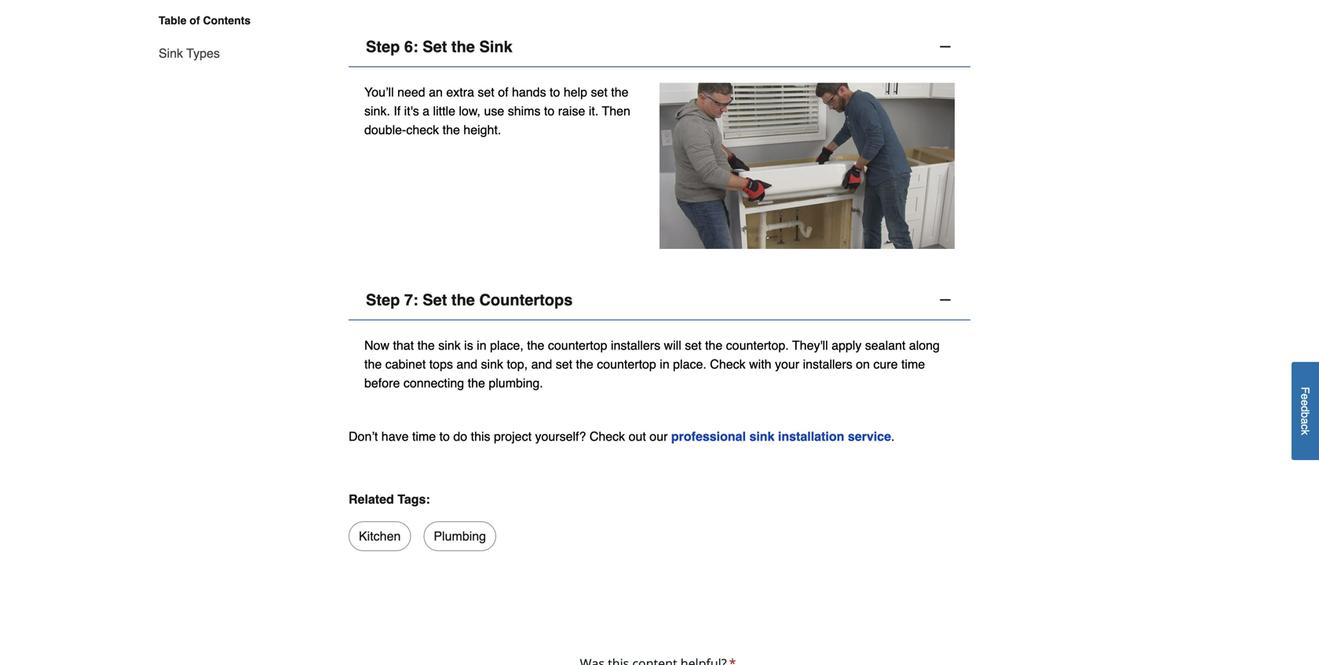 Task type: describe. For each thing, give the bounding box(es) containing it.
raise
[[558, 104, 586, 118]]

on
[[856, 357, 870, 372]]

.
[[892, 429, 895, 444]]

professional sink installation service link
[[672, 429, 892, 444]]

of inside you'll need an extra set of hands to help set the sink. if it's a little low, use shims to raise it. then double-check the height.
[[498, 85, 509, 99]]

the down is
[[468, 376, 485, 390]]

a inside button
[[1300, 418, 1312, 425]]

0 horizontal spatial installers
[[611, 338, 661, 353]]

sink.
[[364, 104, 390, 118]]

top,
[[507, 357, 528, 372]]

a inside you'll need an extra set of hands to help set the sink. if it's a little low, use shims to raise it. then double-check the height.
[[423, 104, 430, 118]]

sealant
[[865, 338, 906, 353]]

minus image for countertops
[[938, 292, 954, 308]]

sink types link
[[159, 35, 220, 63]]

out
[[629, 429, 646, 444]]

kitchen link
[[349, 522, 411, 552]]

don't have time to do this project yourself? check out our professional sink installation service .
[[349, 429, 895, 444]]

1 horizontal spatial installers
[[803, 357, 853, 372]]

professional
[[672, 429, 746, 444]]

now that the sink is in place, the countertop installers will set the countertop. they'll apply sealant along the cabinet tops and sink top, and set the countertop in place. check with your installers on cure time before connecting the plumbing.
[[364, 338, 940, 390]]

sink types
[[159, 46, 220, 60]]

is
[[464, 338, 473, 353]]

kitchen
[[359, 529, 401, 544]]

1 vertical spatial to
[[544, 104, 555, 118]]

with
[[749, 357, 772, 372]]

set for 7:
[[423, 291, 447, 309]]

now
[[364, 338, 390, 353]]

plumbing.
[[489, 376, 543, 390]]

will
[[664, 338, 682, 353]]

the up place.
[[705, 338, 723, 353]]

shims
[[508, 104, 541, 118]]

set up use
[[478, 85, 495, 99]]

cabinet
[[385, 357, 426, 372]]

the inside button
[[452, 38, 475, 56]]

f e e d b a c k
[[1300, 387, 1312, 436]]

step 7: set the countertops button
[[349, 281, 971, 321]]

f e e d b a c k button
[[1292, 362, 1320, 460]]

then
[[602, 104, 631, 118]]

apply
[[832, 338, 862, 353]]

place.
[[673, 357, 707, 372]]

it.
[[589, 104, 599, 118]]

plumbing
[[434, 529, 486, 544]]

little
[[433, 104, 456, 118]]

0 vertical spatial to
[[550, 85, 560, 99]]

extra
[[447, 85, 474, 99]]

you'll need an extra set of hands to help set the sink. if it's a little low, use shims to raise it. then double-check the height.
[[364, 85, 631, 137]]

it's
[[404, 104, 419, 118]]

1 and from the left
[[457, 357, 478, 372]]

step for step 7: set the countertops
[[366, 291, 400, 309]]

1 vertical spatial check
[[590, 429, 625, 444]]

before
[[364, 376, 400, 390]]

low,
[[459, 104, 481, 118]]

tags:
[[398, 492, 430, 507]]

double-
[[364, 123, 406, 137]]

set right top,
[[556, 357, 573, 372]]

you'll
[[364, 85, 394, 99]]

project
[[494, 429, 532, 444]]

7:
[[404, 291, 418, 309]]

table of contents element
[[140, 13, 251, 63]]

2 e from the top
[[1300, 400, 1312, 406]]

types
[[187, 46, 220, 60]]

0 vertical spatial in
[[477, 338, 487, 353]]

2 and from the left
[[531, 357, 552, 372]]

6:
[[404, 38, 418, 56]]

related tags:
[[349, 492, 430, 507]]

step 6: set the sink
[[366, 38, 513, 56]]

contents
[[203, 14, 251, 27]]

the right top,
[[576, 357, 594, 372]]



Task type: locate. For each thing, give the bounding box(es) containing it.
don't
[[349, 429, 378, 444]]

table of contents
[[159, 14, 251, 27]]

0 vertical spatial set
[[423, 38, 447, 56]]

to left "do"
[[440, 429, 450, 444]]

1 e from the top
[[1300, 394, 1312, 400]]

time
[[902, 357, 926, 372], [412, 429, 436, 444]]

set
[[478, 85, 495, 99], [591, 85, 608, 99], [685, 338, 702, 353], [556, 357, 573, 372]]

two men setting a white farmhouse sink into a white kitchen cabinet. image
[[660, 83, 955, 249]]

1 vertical spatial sink
[[481, 357, 504, 372]]

c
[[1300, 425, 1312, 430]]

step left 6:
[[366, 38, 400, 56]]

time down along
[[902, 357, 926, 372]]

1 vertical spatial a
[[1300, 418, 1312, 425]]

0 vertical spatial a
[[423, 104, 430, 118]]

along
[[910, 338, 940, 353]]

1 horizontal spatial and
[[531, 357, 552, 372]]

set up place.
[[685, 338, 702, 353]]

e
[[1300, 394, 1312, 400], [1300, 400, 1312, 406]]

of inside table of contents element
[[190, 14, 200, 27]]

installation
[[778, 429, 845, 444]]

step 7: set the countertops
[[366, 291, 573, 309]]

1 horizontal spatial check
[[710, 357, 746, 372]]

installers
[[611, 338, 661, 353], [803, 357, 853, 372]]

have
[[382, 429, 409, 444]]

of right table
[[190, 14, 200, 27]]

yourself?
[[535, 429, 586, 444]]

sink
[[480, 38, 513, 56], [159, 46, 183, 60]]

the up top,
[[527, 338, 545, 353]]

step for step 6: set the sink
[[366, 38, 400, 56]]

sink
[[439, 338, 461, 353], [481, 357, 504, 372], [750, 429, 775, 444]]

0 vertical spatial installers
[[611, 338, 661, 353]]

2 step from the top
[[366, 291, 400, 309]]

set right 6:
[[423, 38, 447, 56]]

plumbing link
[[424, 522, 497, 552]]

set for 6:
[[423, 38, 447, 56]]

place,
[[490, 338, 524, 353]]

k
[[1300, 430, 1312, 436]]

set inside button
[[423, 38, 447, 56]]

an
[[429, 85, 443, 99]]

cure
[[874, 357, 898, 372]]

d
[[1300, 406, 1312, 412]]

countertop left place.
[[597, 357, 657, 372]]

a right 'it's'
[[423, 104, 430, 118]]

table
[[159, 14, 187, 27]]

your
[[775, 357, 800, 372]]

0 horizontal spatial in
[[477, 338, 487, 353]]

a up k
[[1300, 418, 1312, 425]]

check inside now that the sink is in place, the countertop installers will set the countertop. they'll apply sealant along the cabinet tops and sink top, and set the countertop in place. check with your installers on cure time before connecting the plumbing.
[[710, 357, 746, 372]]

height.
[[464, 123, 501, 137]]

to left help
[[550, 85, 560, 99]]

step
[[366, 38, 400, 56], [366, 291, 400, 309]]

that
[[393, 338, 414, 353]]

our
[[650, 429, 668, 444]]

help
[[564, 85, 588, 99]]

b
[[1300, 412, 1312, 418]]

minus image
[[938, 39, 954, 55], [938, 292, 954, 308]]

sink left types
[[159, 46, 183, 60]]

the right that
[[418, 338, 435, 353]]

connecting
[[404, 376, 464, 390]]

1 vertical spatial of
[[498, 85, 509, 99]]

related
[[349, 492, 394, 507]]

step inside button
[[366, 291, 400, 309]]

e up b at the right
[[1300, 400, 1312, 406]]

minus image for sink
[[938, 39, 954, 55]]

0 vertical spatial minus image
[[938, 39, 954, 55]]

the up extra at left
[[452, 38, 475, 56]]

countertop down countertops
[[548, 338, 608, 353]]

1 step from the top
[[366, 38, 400, 56]]

they'll
[[793, 338, 828, 353]]

sink up the hands
[[480, 38, 513, 56]]

0 vertical spatial check
[[710, 357, 746, 372]]

time inside now that the sink is in place, the countertop installers will set the countertop. they'll apply sealant along the cabinet tops and sink top, and set the countertop in place. check with your installers on cure time before connecting the plumbing.
[[902, 357, 926, 372]]

installers down they'll
[[803, 357, 853, 372]]

installers left will
[[611, 338, 661, 353]]

0 vertical spatial of
[[190, 14, 200, 27]]

in
[[477, 338, 487, 353], [660, 357, 670, 372]]

to
[[550, 85, 560, 99], [544, 104, 555, 118], [440, 429, 450, 444]]

of up use
[[498, 85, 509, 99]]

set inside button
[[423, 291, 447, 309]]

2 minus image from the top
[[938, 292, 954, 308]]

set up it.
[[591, 85, 608, 99]]

1 horizontal spatial sink
[[480, 38, 513, 56]]

1 horizontal spatial of
[[498, 85, 509, 99]]

sink inside button
[[480, 38, 513, 56]]

1 horizontal spatial in
[[660, 357, 670, 372]]

0 vertical spatial step
[[366, 38, 400, 56]]

e up the d
[[1300, 394, 1312, 400]]

need
[[398, 85, 426, 99]]

and right top,
[[531, 357, 552, 372]]

in down will
[[660, 357, 670, 372]]

step left 7:
[[366, 291, 400, 309]]

the inside button
[[452, 291, 475, 309]]

the down little
[[443, 123, 460, 137]]

of
[[190, 14, 200, 27], [498, 85, 509, 99]]

1 set from the top
[[423, 38, 447, 56]]

this
[[471, 429, 491, 444]]

set right 7:
[[423, 291, 447, 309]]

time right have
[[412, 429, 436, 444]]

0 horizontal spatial and
[[457, 357, 478, 372]]

f
[[1300, 387, 1312, 394]]

1 vertical spatial in
[[660, 357, 670, 372]]

and down is
[[457, 357, 478, 372]]

sink left installation
[[750, 429, 775, 444]]

1 horizontal spatial sink
[[481, 357, 504, 372]]

and
[[457, 357, 478, 372], [531, 357, 552, 372]]

2 set from the top
[[423, 291, 447, 309]]

0 horizontal spatial of
[[190, 14, 200, 27]]

countertop
[[548, 338, 608, 353], [597, 357, 657, 372]]

0 vertical spatial time
[[902, 357, 926, 372]]

step 6: set the sink button
[[349, 27, 971, 67]]

check left out
[[590, 429, 625, 444]]

1 vertical spatial time
[[412, 429, 436, 444]]

0 horizontal spatial time
[[412, 429, 436, 444]]

0 horizontal spatial a
[[423, 104, 430, 118]]

0 vertical spatial countertop
[[548, 338, 608, 353]]

1 vertical spatial step
[[366, 291, 400, 309]]

0 horizontal spatial sink
[[439, 338, 461, 353]]

2 horizontal spatial sink
[[750, 429, 775, 444]]

step inside button
[[366, 38, 400, 56]]

sink left is
[[439, 338, 461, 353]]

a
[[423, 104, 430, 118], [1300, 418, 1312, 425]]

hands
[[512, 85, 546, 99]]

1 vertical spatial installers
[[803, 357, 853, 372]]

the up then
[[611, 85, 629, 99]]

do
[[454, 429, 468, 444]]

in right is
[[477, 338, 487, 353]]

0 vertical spatial sink
[[439, 338, 461, 353]]

the
[[452, 38, 475, 56], [611, 85, 629, 99], [443, 123, 460, 137], [452, 291, 475, 309], [418, 338, 435, 353], [527, 338, 545, 353], [705, 338, 723, 353], [364, 357, 382, 372], [576, 357, 594, 372], [468, 376, 485, 390]]

0 horizontal spatial sink
[[159, 46, 183, 60]]

countertop.
[[726, 338, 789, 353]]

1 vertical spatial minus image
[[938, 292, 954, 308]]

countertops
[[480, 291, 573, 309]]

the up is
[[452, 291, 475, 309]]

minus image inside the step 7: set the countertops button
[[938, 292, 954, 308]]

to left raise
[[544, 104, 555, 118]]

tops
[[429, 357, 453, 372]]

1 horizontal spatial a
[[1300, 418, 1312, 425]]

1 vertical spatial set
[[423, 291, 447, 309]]

check
[[710, 357, 746, 372], [590, 429, 625, 444]]

minus image inside 'step 6: set the sink' button
[[938, 39, 954, 55]]

check
[[406, 123, 439, 137]]

check left the with on the right of the page
[[710, 357, 746, 372]]

1 vertical spatial countertop
[[597, 357, 657, 372]]

use
[[484, 104, 505, 118]]

2 vertical spatial sink
[[750, 429, 775, 444]]

sink down the place,
[[481, 357, 504, 372]]

1 horizontal spatial time
[[902, 357, 926, 372]]

service
[[848, 429, 892, 444]]

0 horizontal spatial check
[[590, 429, 625, 444]]

if
[[394, 104, 401, 118]]

set
[[423, 38, 447, 56], [423, 291, 447, 309]]

2 vertical spatial to
[[440, 429, 450, 444]]

1 minus image from the top
[[938, 39, 954, 55]]

the down 'now'
[[364, 357, 382, 372]]

sink inside sink types link
[[159, 46, 183, 60]]



Task type: vqa. For each thing, say whether or not it's contained in the screenshot.
"Plumbing" link
yes



